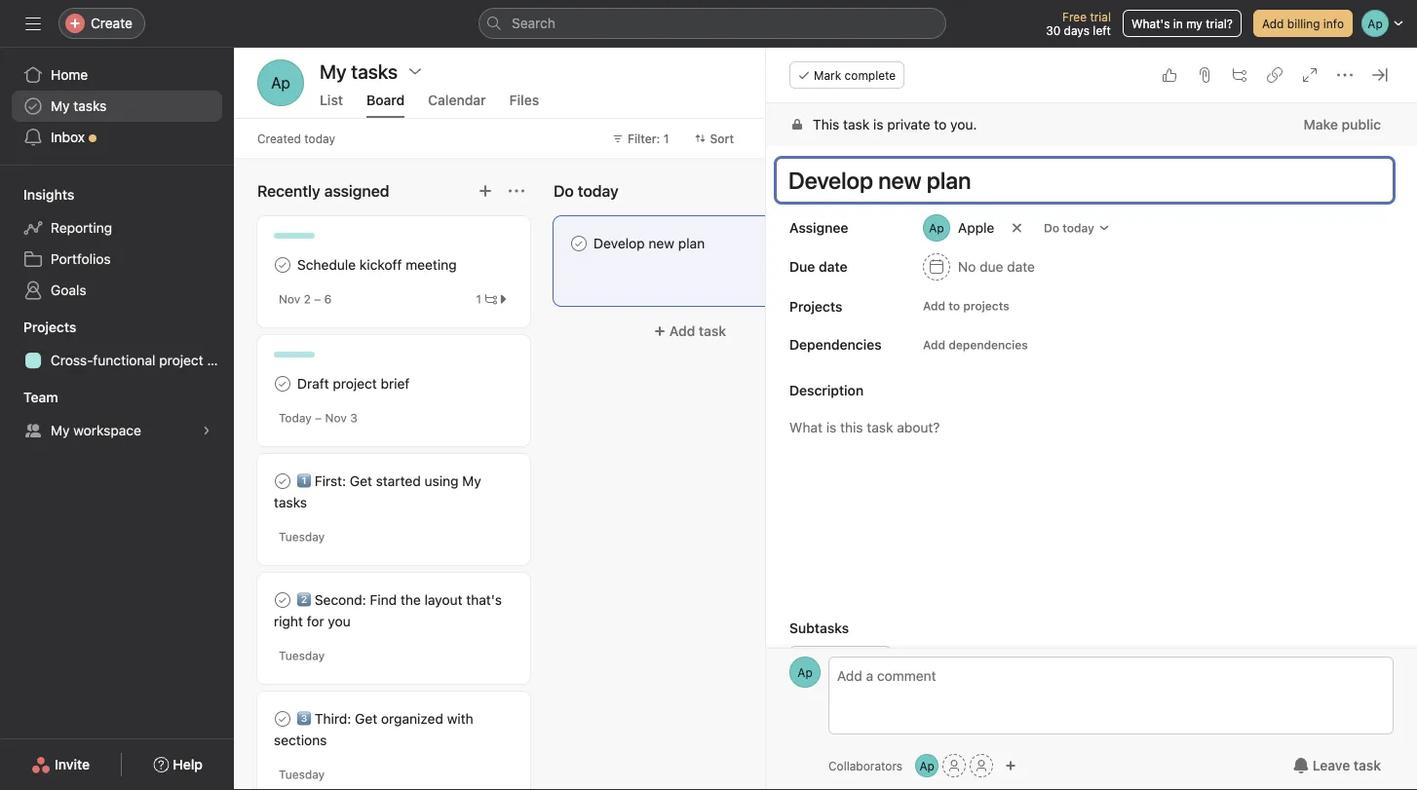 Task type: describe. For each thing, give the bounding box(es) containing it.
leave task
[[1313, 758, 1381, 774]]

projects
[[963, 299, 1009, 313]]

task for add
[[699, 323, 726, 339]]

projects inside dropdown button
[[23, 319, 76, 335]]

mark
[[814, 68, 841, 82]]

trial
[[1090, 10, 1111, 23]]

tasks inside 1️⃣ first: get started using my tasks
[[274, 495, 307, 511]]

inbox
[[51, 129, 85, 145]]

add for add dependencies
[[923, 338, 945, 352]]

6
[[324, 292, 332, 306]]

completed image
[[271, 372, 294, 396]]

completed checkbox for schedule kickoff meeting
[[271, 253, 294, 277]]

my tasks
[[51, 98, 107, 114]]

filter:
[[628, 132, 660, 145]]

search button
[[479, 8, 946, 39]]

second:
[[315, 592, 366, 608]]

see details, my workspace image
[[201, 425, 212, 437]]

do today
[[1044, 221, 1094, 235]]

2️⃣ second: find the layout that's right for you
[[274, 592, 502, 630]]

calendar
[[428, 92, 486, 108]]

0 horizontal spatial to
[[934, 116, 947, 133]]

created today
[[257, 132, 335, 145]]

1 button
[[471, 289, 514, 309]]

invite button
[[19, 748, 103, 783]]

complete
[[845, 68, 896, 82]]

home link
[[12, 59, 222, 91]]

add for add billing info
[[1262, 17, 1284, 30]]

1 inside button
[[476, 292, 481, 306]]

free
[[1062, 10, 1087, 23]]

my
[[1186, 17, 1203, 30]]

leave task button
[[1280, 749, 1394, 784]]

1 vertical spatial –
[[315, 411, 322, 425]]

info
[[1323, 17, 1344, 30]]

cross-
[[51, 352, 93, 368]]

completed image for 3️⃣ third: get organized with sections
[[271, 708, 294, 731]]

due date
[[789, 259, 847, 275]]

tuesday for tasks
[[279, 530, 325, 544]]

my inside 1️⃣ first: get started using my tasks
[[462, 473, 481, 489]]

3
[[350, 411, 357, 425]]

add dependencies button
[[914, 331, 1037, 359]]

files
[[509, 92, 539, 108]]

insights
[[23, 187, 74, 203]]

sort button
[[686, 125, 743, 152]]

layout
[[424, 592, 462, 608]]

get for third:
[[355, 711, 377, 727]]

with
[[447, 711, 473, 727]]

created
[[257, 132, 301, 145]]

nov 2 – 6
[[279, 292, 332, 306]]

add billing info button
[[1253, 10, 1353, 37]]

that's
[[466, 592, 502, 608]]

do today
[[554, 182, 619, 200]]

home
[[51, 67, 88, 83]]

hide sidebar image
[[25, 16, 41, 31]]

close details image
[[1372, 67, 1388, 83]]

what's in my trial?
[[1131, 17, 1233, 30]]

recently assigned
[[257, 182, 389, 200]]

create button
[[58, 8, 145, 39]]

develop new plan
[[594, 235, 705, 251]]

1 horizontal spatial plan
[[678, 235, 705, 251]]

date
[[1007, 259, 1035, 275]]

ap button for created today
[[257, 59, 304, 106]]

search
[[512, 15, 555, 31]]

search list box
[[479, 8, 946, 39]]

ap for created today
[[271, 74, 290, 92]]

board link
[[366, 92, 405, 118]]

show options image
[[407, 63, 423, 79]]

draft project brief
[[297, 376, 410, 392]]

0 vertical spatial –
[[314, 292, 321, 306]]

filter: 1 button
[[603, 125, 678, 152]]

projects inside develop new plan dialog
[[789, 299, 842, 315]]

due
[[980, 259, 1003, 275]]

ap for collaborators
[[798, 666, 813, 679]]

portfolios
[[51, 251, 111, 267]]

projects button
[[0, 318, 76, 337]]

sections
[[274, 732, 327, 749]]

add or remove collaborators image
[[1005, 760, 1017, 772]]

completed image for develop new plan
[[567, 232, 591, 255]]

mark complete
[[814, 68, 896, 82]]

collaborators
[[828, 759, 903, 773]]

ap button for collaborators
[[789, 657, 821, 688]]

2 vertical spatial ap button
[[915, 754, 939, 778]]

kickoff
[[360, 257, 402, 273]]

private
[[887, 116, 930, 133]]

the
[[400, 592, 421, 608]]

projects element
[[0, 310, 234, 380]]

portfolios link
[[12, 244, 222, 275]]

completed image for 2️⃣ second: find the layout that's right for you
[[271, 589, 294, 612]]

you.
[[950, 116, 977, 133]]

3 tuesday button from the top
[[279, 768, 325, 782]]

today – nov 3
[[279, 411, 357, 425]]

assignee
[[789, 220, 848, 236]]

add for add task
[[669, 323, 695, 339]]

2 horizontal spatial ap
[[919, 759, 935, 773]]

add to projects
[[923, 299, 1009, 313]]

inbox link
[[12, 122, 222, 153]]

add for add to projects
[[923, 299, 945, 313]]

team button
[[0, 388, 58, 407]]

develop new plan dialog
[[766, 48, 1417, 790]]

subtasks
[[789, 620, 849, 636]]

tuesday button for right
[[279, 649, 325, 663]]

functional
[[93, 352, 155, 368]]

billing
[[1287, 17, 1320, 30]]

do today button
[[1035, 214, 1119, 242]]

list link
[[320, 92, 343, 118]]

find
[[370, 592, 397, 608]]

1 horizontal spatial nov
[[325, 411, 347, 425]]

to inside button
[[949, 299, 960, 313]]

1 vertical spatial project
[[333, 376, 377, 392]]



Task type: locate. For each thing, give the bounding box(es) containing it.
add down add to projects button
[[923, 338, 945, 352]]

completed image
[[567, 232, 591, 255], [271, 253, 294, 277], [271, 470, 294, 493], [271, 589, 294, 612], [271, 708, 294, 731]]

0 vertical spatial to
[[934, 116, 947, 133]]

in
[[1173, 17, 1183, 30]]

my inside my tasks link
[[51, 98, 70, 114]]

tasks down home
[[73, 98, 107, 114]]

projects down due date
[[789, 299, 842, 315]]

team
[[23, 389, 58, 405]]

2 horizontal spatial ap button
[[915, 754, 939, 778]]

nov
[[279, 292, 300, 306], [325, 411, 347, 425]]

add left projects
[[923, 299, 945, 313]]

my right using
[[462, 473, 481, 489]]

1 vertical spatial task
[[699, 323, 726, 339]]

ap down subtasks
[[798, 666, 813, 679]]

today
[[304, 132, 335, 145], [1063, 221, 1094, 235]]

tuesday down 1️⃣ at the bottom left
[[279, 530, 325, 544]]

2 tuesday button from the top
[[279, 649, 325, 663]]

2 vertical spatial ap
[[919, 759, 935, 773]]

3 tuesday from the top
[[279, 768, 325, 782]]

help
[[173, 757, 203, 773]]

completed checkbox left 3️⃣
[[271, 708, 294, 731]]

to left projects
[[949, 299, 960, 313]]

this task is private to you.
[[813, 116, 977, 133]]

completed checkbox for 2️⃣ second: find the layout that's right for you
[[271, 589, 294, 612]]

nov left 3
[[325, 411, 347, 425]]

0 horizontal spatial project
[[159, 352, 203, 368]]

1 vertical spatial today
[[1063, 221, 1094, 235]]

make
[[1304, 116, 1338, 133]]

0 horizontal spatial ap button
[[257, 59, 304, 106]]

board
[[366, 92, 405, 108]]

completed image left 2️⃣
[[271, 589, 294, 612]]

get right third:
[[355, 711, 377, 727]]

make public
[[1304, 116, 1381, 133]]

today inside do today dropdown button
[[1063, 221, 1094, 235]]

completed image for 1️⃣ first: get started using my tasks
[[271, 470, 294, 493]]

1 vertical spatial nov
[[325, 411, 347, 425]]

my workspace link
[[12, 415, 222, 446]]

2 completed checkbox from the top
[[271, 470, 294, 493]]

1️⃣
[[297, 473, 311, 489]]

0 horizontal spatial task
[[699, 323, 726, 339]]

completed image left 3️⃣
[[271, 708, 294, 731]]

0 horizontal spatial plan
[[207, 352, 234, 368]]

1 horizontal spatial ap button
[[789, 657, 821, 688]]

draft
[[297, 376, 329, 392]]

0 vertical spatial projects
[[789, 299, 842, 315]]

2 horizontal spatial task
[[1354, 758, 1381, 774]]

invite
[[55, 757, 90, 773]]

0 horizontal spatial nov
[[279, 292, 300, 306]]

add left billing
[[1262, 17, 1284, 30]]

create
[[91, 15, 133, 31]]

1 vertical spatial completed checkbox
[[271, 372, 294, 396]]

this
[[813, 116, 839, 133]]

add down new
[[669, 323, 695, 339]]

ap button right collaborators
[[915, 754, 939, 778]]

projects up cross-
[[23, 319, 76, 335]]

what's
[[1131, 17, 1170, 30]]

plan right new
[[678, 235, 705, 251]]

1 horizontal spatial tasks
[[274, 495, 307, 511]]

insights button
[[0, 185, 74, 205]]

tasks inside global element
[[73, 98, 107, 114]]

right
[[274, 614, 303, 630]]

add subtask image
[[1232, 67, 1248, 83]]

today for do today
[[1063, 221, 1094, 235]]

0 vertical spatial get
[[350, 473, 372, 489]]

completed image left 1️⃣ at the bottom left
[[271, 470, 294, 493]]

1 vertical spatial projects
[[23, 319, 76, 335]]

add billing info
[[1262, 17, 1344, 30]]

using
[[425, 473, 459, 489]]

make public button
[[1291, 107, 1394, 142]]

Task Name text field
[[776, 158, 1394, 203]]

my for my tasks
[[51, 98, 70, 114]]

0 horizontal spatial 1
[[476, 292, 481, 306]]

1 tuesday from the top
[[279, 530, 325, 544]]

1 horizontal spatial today
[[1063, 221, 1094, 235]]

attachments: add a file to this task, develop new plan image
[[1197, 67, 1212, 83]]

completed checkbox for draft project brief
[[271, 372, 294, 396]]

days
[[1064, 23, 1090, 37]]

2 tuesday from the top
[[279, 649, 325, 663]]

to left you.
[[934, 116, 947, 133]]

list
[[320, 92, 343, 108]]

add task image
[[478, 183, 493, 199]]

mark complete button
[[789, 61, 905, 89]]

workspace
[[73, 423, 141, 439]]

dependencies
[[789, 337, 882, 353]]

completed image left develop
[[567, 232, 591, 255]]

task inside button
[[1354, 758, 1381, 774]]

task for this
[[843, 116, 870, 133]]

0 likes. click to like this task image
[[1162, 67, 1177, 83]]

goals
[[51, 282, 86, 298]]

task inside "button"
[[699, 323, 726, 339]]

1 vertical spatial 1
[[476, 292, 481, 306]]

main content
[[766, 103, 1417, 790]]

1 vertical spatial ap
[[798, 666, 813, 679]]

completed checkbox left 2️⃣
[[271, 589, 294, 612]]

reporting link
[[12, 212, 222, 244]]

0 horizontal spatial ap
[[271, 74, 290, 92]]

completed checkbox for 3️⃣ third: get organized with sections
[[271, 708, 294, 731]]

no due date
[[958, 259, 1035, 275]]

my tasks link
[[12, 91, 222, 122]]

tuesday down sections
[[279, 768, 325, 782]]

ap button down subtasks
[[789, 657, 821, 688]]

global element
[[0, 48, 234, 165]]

goals link
[[12, 275, 222, 306]]

left
[[1093, 23, 1111, 37]]

add dependencies
[[923, 338, 1028, 352]]

trial?
[[1206, 17, 1233, 30]]

today down list link at the top left
[[304, 132, 335, 145]]

my workspace
[[51, 423, 141, 439]]

get
[[350, 473, 372, 489], [355, 711, 377, 727]]

1 horizontal spatial task
[[843, 116, 870, 133]]

nov left 2
[[279, 292, 300, 306]]

0 vertical spatial ap
[[271, 74, 290, 92]]

0 horizontal spatial tasks
[[73, 98, 107, 114]]

0 horizontal spatial projects
[[23, 319, 76, 335]]

2 vertical spatial tuesday
[[279, 768, 325, 782]]

teams element
[[0, 380, 234, 450]]

project
[[159, 352, 203, 368], [333, 376, 377, 392]]

dependencies
[[949, 338, 1028, 352]]

ap button left the list
[[257, 59, 304, 106]]

insights element
[[0, 177, 234, 310]]

1
[[663, 132, 669, 145], [476, 292, 481, 306]]

1 vertical spatial tuesday
[[279, 649, 325, 663]]

0 vertical spatial tuesday button
[[279, 530, 325, 544]]

reporting
[[51, 220, 112, 236]]

get right first:
[[350, 473, 372, 489]]

2 vertical spatial completed checkbox
[[271, 589, 294, 612]]

add to projects button
[[914, 292, 1018, 320]]

1 vertical spatial ap button
[[789, 657, 821, 688]]

1 vertical spatial get
[[355, 711, 377, 727]]

0 vertical spatial project
[[159, 352, 203, 368]]

tasks
[[73, 98, 107, 114], [274, 495, 307, 511]]

1 vertical spatial tuesday button
[[279, 649, 325, 663]]

2 vertical spatial task
[[1354, 758, 1381, 774]]

today
[[279, 411, 312, 425]]

completed checkbox for 1️⃣ first: get started using my tasks
[[271, 470, 294, 493]]

3️⃣ third: get organized with sections
[[274, 711, 473, 749]]

more actions for this task image
[[1337, 67, 1353, 83]]

2 vertical spatial my
[[462, 473, 481, 489]]

free trial 30 days left
[[1046, 10, 1111, 37]]

0 vertical spatial tuesday
[[279, 530, 325, 544]]

leave
[[1313, 758, 1350, 774]]

1 horizontal spatial ap
[[798, 666, 813, 679]]

1 inside dropdown button
[[663, 132, 669, 145]]

1 vertical spatial to
[[949, 299, 960, 313]]

– right today
[[315, 411, 322, 425]]

2 vertical spatial completed checkbox
[[271, 708, 294, 731]]

ap left the list
[[271, 74, 290, 92]]

1 horizontal spatial 1
[[663, 132, 669, 145]]

0 vertical spatial my
[[51, 98, 70, 114]]

plan up see details, my workspace image
[[207, 352, 234, 368]]

my inside my workspace link
[[51, 423, 70, 439]]

tuesday button down sections
[[279, 768, 325, 782]]

today right do
[[1063, 221, 1094, 235]]

schedule kickoff meeting
[[297, 257, 457, 273]]

new
[[649, 235, 674, 251]]

0 vertical spatial task
[[843, 116, 870, 133]]

0 vertical spatial plan
[[678, 235, 705, 251]]

project up 3
[[333, 376, 377, 392]]

1 vertical spatial tasks
[[274, 495, 307, 511]]

0 vertical spatial tasks
[[73, 98, 107, 114]]

0 vertical spatial ap button
[[257, 59, 304, 106]]

1 horizontal spatial project
[[333, 376, 377, 392]]

add inside "button"
[[669, 323, 695, 339]]

0 vertical spatial completed checkbox
[[271, 253, 294, 277]]

get for first:
[[350, 473, 372, 489]]

ap right collaborators
[[919, 759, 935, 773]]

task
[[843, 116, 870, 133], [699, 323, 726, 339], [1354, 758, 1381, 774]]

1 horizontal spatial to
[[949, 299, 960, 313]]

completed image for schedule kickoff meeting
[[271, 253, 294, 277]]

2️⃣
[[297, 592, 311, 608]]

1 vertical spatial completed checkbox
[[271, 470, 294, 493]]

project right functional
[[159, 352, 203, 368]]

1 vertical spatial plan
[[207, 352, 234, 368]]

my up inbox
[[51, 98, 70, 114]]

30
[[1046, 23, 1061, 37]]

apple button
[[914, 211, 1003, 246]]

Completed checkbox
[[271, 253, 294, 277], [271, 470, 294, 493], [271, 708, 294, 731]]

plan inside projects element
[[207, 352, 234, 368]]

get inside 3️⃣ third: get organized with sections
[[355, 711, 377, 727]]

tuesday button down 1️⃣ at the bottom left
[[279, 530, 325, 544]]

1 tuesday button from the top
[[279, 530, 325, 544]]

copy task link image
[[1267, 67, 1283, 83]]

completed checkbox left draft
[[271, 372, 294, 396]]

description
[[789, 383, 864, 399]]

completed checkbox up nov 2 – 6
[[271, 253, 294, 277]]

completed checkbox left develop
[[567, 232, 591, 255]]

completed checkbox left 1️⃣ at the bottom left
[[271, 470, 294, 493]]

0 horizontal spatial today
[[304, 132, 335, 145]]

0 vertical spatial nov
[[279, 292, 300, 306]]

my down 'team'
[[51, 423, 70, 439]]

no due date button
[[914, 250, 1044, 285]]

organized
[[381, 711, 443, 727]]

plan
[[678, 235, 705, 251], [207, 352, 234, 368]]

1 vertical spatial my
[[51, 423, 70, 439]]

– right 2
[[314, 292, 321, 306]]

tasks down 1️⃣ at the bottom left
[[274, 495, 307, 511]]

more section actions image
[[509, 183, 524, 199]]

1 horizontal spatial projects
[[789, 299, 842, 315]]

3️⃣
[[297, 711, 311, 727]]

task for leave
[[1354, 758, 1381, 774]]

tuesday button
[[279, 530, 325, 544], [279, 649, 325, 663], [279, 768, 325, 782]]

completed image up nov 2 – 6
[[271, 253, 294, 277]]

tuesday button for tasks
[[279, 530, 325, 544]]

files link
[[509, 92, 539, 118]]

main content containing this task is private to you.
[[766, 103, 1417, 790]]

brief
[[381, 376, 410, 392]]

full screen image
[[1302, 67, 1318, 83]]

meeting
[[406, 257, 457, 273]]

0 vertical spatial 1
[[663, 132, 669, 145]]

tuesday down right
[[279, 649, 325, 663]]

1 completed checkbox from the top
[[271, 253, 294, 277]]

0 vertical spatial today
[[304, 132, 335, 145]]

calendar link
[[428, 92, 486, 118]]

develop
[[594, 235, 645, 251]]

is
[[873, 116, 884, 133]]

apple
[[958, 220, 994, 236]]

my for my workspace
[[51, 423, 70, 439]]

tuesday for right
[[279, 649, 325, 663]]

third:
[[315, 711, 351, 727]]

2 vertical spatial tuesday button
[[279, 768, 325, 782]]

tuesday button down right
[[279, 649, 325, 663]]

Completed checkbox
[[567, 232, 591, 255], [271, 372, 294, 396], [271, 589, 294, 612]]

get inside 1️⃣ first: get started using my tasks
[[350, 473, 372, 489]]

completed checkbox for develop new plan
[[567, 232, 591, 255]]

remove assignee image
[[1011, 222, 1023, 234]]

today for created today
[[304, 132, 335, 145]]

do
[[1044, 221, 1059, 235]]

0 vertical spatial completed checkbox
[[567, 232, 591, 255]]

3 completed checkbox from the top
[[271, 708, 294, 731]]



Task type: vqa. For each thing, say whether or not it's contained in the screenshot.
the Close task pane image at the right of page
no



